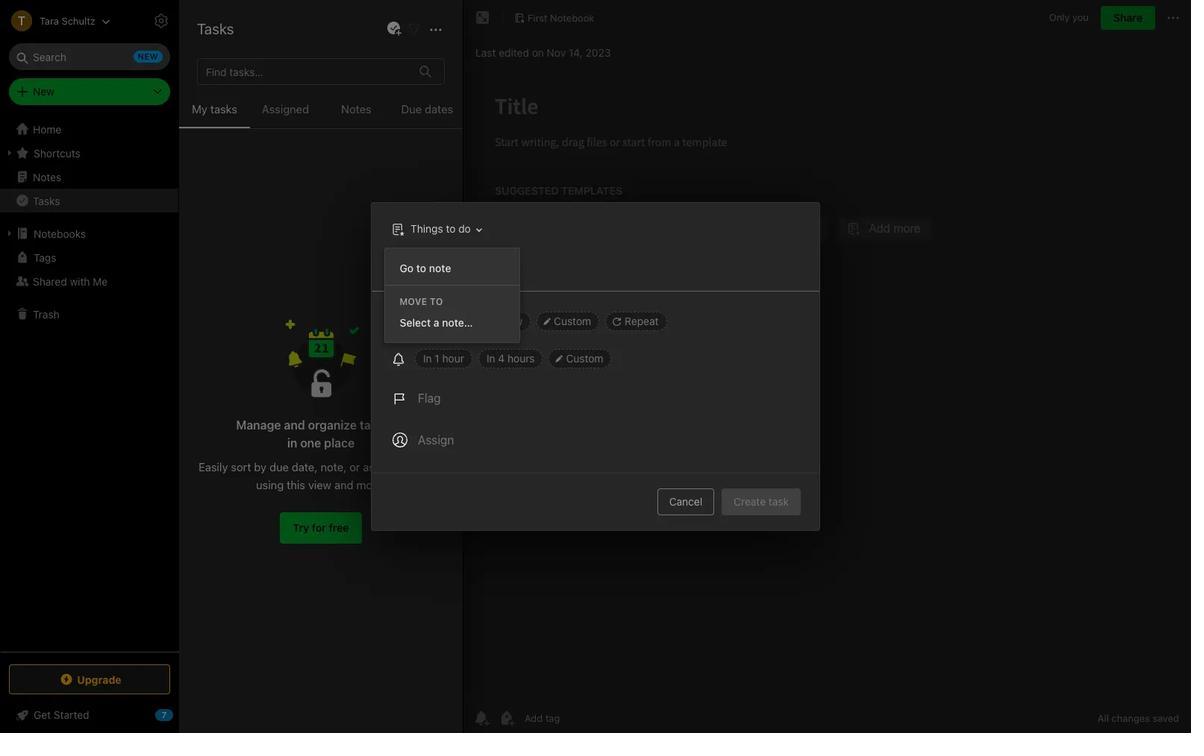 Task type: describe. For each thing, give the bounding box(es) containing it.
1 things to do button from the left
[[384, 219, 487, 240]]

all
[[1098, 713, 1109, 725]]

upgrade button
[[9, 665, 170, 695]]

tomorrow
[[474, 315, 522, 328]]

and inside 'easily sort by due date, note, or assigned status using this view and more.'
[[334, 478, 353, 491]]

move to
[[400, 296, 443, 307]]

settings image
[[152, 12, 170, 30]]

assigned
[[262, 102, 309, 116]]

in 1 hour
[[423, 352, 464, 365]]

in for in 4 hours
[[487, 352, 495, 365]]

expand notebooks image
[[4, 228, 16, 240]]

one
[[300, 436, 321, 450]]

do
[[458, 223, 471, 235]]

expand note image
[[474, 9, 492, 27]]

tags
[[34, 251, 56, 264]]

14,
[[569, 46, 583, 59]]

Note Editor text field
[[463, 72, 1191, 703]]

untitled button
[[179, 72, 463, 161]]

go
[[400, 262, 414, 275]]

first notebook button
[[509, 7, 599, 28]]

custom for tomorrow
[[554, 315, 591, 328]]

select a note… link
[[385, 312, 519, 334]]

new button
[[9, 78, 170, 105]]

status
[[412, 460, 443, 473]]

to for do
[[446, 223, 456, 235]]

you
[[1072, 11, 1089, 23]]

tags button
[[0, 246, 178, 269]]

trash
[[33, 308, 59, 321]]

upgrade
[[77, 673, 121, 686]]

create
[[734, 496, 766, 508]]

create task
[[734, 496, 789, 508]]

in 4 hours button
[[478, 349, 543, 369]]

shared with me
[[33, 275, 108, 288]]

a
[[434, 316, 440, 329]]

Find tasks… text field
[[200, 59, 410, 84]]

first notebook
[[528, 12, 594, 24]]

me
[[93, 275, 108, 288]]

add tag image
[[498, 710, 516, 728]]

new
[[33, 85, 54, 98]]

shortcuts button
[[0, 141, 178, 165]]

by
[[254, 460, 266, 473]]

cancel
[[669, 496, 702, 508]]

task
[[769, 496, 789, 508]]

assigned button
[[250, 100, 321, 128]]

tomorrow button
[[466, 312, 531, 331]]

notebooks
[[34, 227, 86, 240]]

1
[[435, 352, 439, 365]]

share button
[[1101, 6, 1155, 30]]

notes button
[[321, 100, 392, 128]]

in for in 1 hour
[[423, 352, 432, 365]]

note,
[[321, 460, 347, 473]]

to for note
[[417, 262, 427, 275]]

all
[[393, 418, 406, 432]]

my
[[192, 102, 207, 116]]

flag button
[[384, 381, 450, 416]]

shared
[[33, 275, 67, 288]]

edited
[[499, 46, 529, 59]]

cancel button
[[657, 489, 714, 516]]

create task button
[[722, 489, 801, 516]]

custom for in 4 hours
[[566, 352, 603, 365]]

1 horizontal spatial tasks
[[197, 20, 234, 37]]

move
[[400, 296, 428, 307]]

notebooks link
[[0, 222, 178, 246]]

first
[[528, 12, 547, 24]]

4
[[498, 352, 505, 365]]

custom button for in 4 hours
[[549, 349, 612, 369]]

2 notes
[[197, 46, 233, 59]]

free
[[329, 521, 349, 534]]

new task image
[[385, 20, 403, 38]]

try
[[293, 521, 309, 534]]

in 1 hour button
[[415, 349, 472, 369]]

trash link
[[0, 302, 178, 326]]

saved
[[1153, 713, 1179, 725]]

flag
[[418, 392, 441, 405]]

today
[[423, 315, 452, 328]]

notes inside notes button
[[341, 102, 371, 116]]

all changes saved
[[1098, 713, 1179, 725]]

only
[[1049, 11, 1070, 23]]

note window element
[[463, 0, 1191, 734]]

repeat
[[625, 315, 659, 328]]

select a note…
[[400, 316, 473, 329]]

Enter task text field
[[416, 255, 801, 281]]



Task type: locate. For each thing, give the bounding box(es) containing it.
notes left due at the left
[[341, 102, 371, 116]]

tasks down untitled
[[210, 102, 237, 116]]

nov
[[547, 46, 566, 59]]

easily
[[199, 460, 228, 473]]

due dates
[[401, 102, 453, 116]]

add a reminder image
[[472, 710, 490, 728]]

2 things to do button from the left
[[388, 219, 487, 240]]

using
[[256, 478, 284, 491]]

1 vertical spatial custom button
[[549, 349, 612, 369]]

2 vertical spatial to
[[430, 296, 443, 307]]

with
[[70, 275, 90, 288]]

1 horizontal spatial and
[[334, 478, 353, 491]]

1 vertical spatial tasks
[[33, 194, 60, 207]]

tasks inside manage and organize tasks all in one place
[[360, 418, 390, 432]]

try for free button
[[280, 512, 362, 544]]

tasks
[[210, 102, 237, 116], [360, 418, 390, 432]]

view
[[308, 478, 331, 491]]

0 horizontal spatial notes
[[33, 171, 61, 183]]

custom right hours
[[566, 352, 603, 365]]

to inside 'button'
[[446, 223, 456, 235]]

in
[[287, 436, 297, 450]]

due
[[269, 460, 289, 473]]

None search field
[[19, 43, 160, 70]]

notes inside tree
[[33, 171, 61, 183]]

in 4 hours
[[487, 352, 535, 365]]

tasks up notebooks
[[33, 194, 60, 207]]

manage
[[236, 418, 281, 432]]

custom button
[[537, 312, 599, 331], [549, 349, 612, 369]]

1 vertical spatial custom
[[566, 352, 603, 365]]

due dates button
[[392, 100, 463, 128]]

0 vertical spatial tasks
[[197, 20, 234, 37]]

assign
[[418, 434, 454, 447]]

organize
[[308, 418, 357, 432]]

1 vertical spatial tasks
[[360, 418, 390, 432]]

0 horizontal spatial and
[[284, 418, 305, 432]]

notes up notes
[[211, 15, 252, 32]]

0 horizontal spatial tasks
[[210, 102, 237, 116]]

notes link
[[0, 165, 178, 189]]

due
[[401, 102, 422, 116]]

tasks inside button
[[210, 102, 237, 116]]

and up in
[[284, 418, 305, 432]]

in left 4
[[487, 352, 495, 365]]

Search text field
[[19, 43, 160, 70]]

tree
[[0, 117, 179, 651]]

0 vertical spatial tasks
[[210, 102, 237, 116]]

tree containing home
[[0, 117, 179, 651]]

to left do
[[446, 223, 456, 235]]

1 in from the left
[[423, 352, 432, 365]]

go to note
[[400, 262, 451, 275]]

try for free
[[293, 521, 349, 534]]

select
[[400, 316, 431, 329]]

changes
[[1112, 713, 1150, 725]]

custom button right hours
[[549, 349, 612, 369]]

tasks
[[197, 20, 234, 37], [33, 194, 60, 207]]

for
[[312, 521, 326, 534]]

this
[[287, 478, 305, 491]]

1 horizontal spatial tasks
[[360, 418, 390, 432]]

0 vertical spatial custom button
[[537, 312, 599, 331]]

1 horizontal spatial in
[[487, 352, 495, 365]]

shortcuts
[[34, 147, 80, 159]]

0 vertical spatial notes
[[211, 15, 252, 32]]

custom button down enter task text box
[[537, 312, 599, 331]]

dropdown list menu
[[385, 257, 519, 334]]

2 horizontal spatial to
[[446, 223, 456, 235]]

0 vertical spatial to
[[446, 223, 456, 235]]

and inside manage and organize tasks all in one place
[[284, 418, 305, 432]]

my tasks
[[192, 102, 237, 116]]

0 vertical spatial and
[[284, 418, 305, 432]]

notes down shortcuts
[[33, 171, 61, 183]]

1 horizontal spatial to
[[430, 296, 443, 307]]

today button
[[415, 312, 460, 331]]

more.
[[356, 478, 386, 491]]

and
[[284, 418, 305, 432], [334, 478, 353, 491]]

Go to note or move task field
[[384, 219, 487, 240]]

assigned
[[363, 460, 409, 473]]

hour
[[442, 352, 464, 365]]

untitled
[[199, 85, 238, 98]]

last
[[475, 46, 496, 59]]

in inside button
[[423, 352, 432, 365]]

1 vertical spatial and
[[334, 478, 353, 491]]

0 horizontal spatial tasks
[[33, 194, 60, 207]]

custom
[[554, 315, 591, 328], [566, 352, 603, 365]]

to right go
[[417, 262, 427, 275]]

home
[[33, 123, 61, 135]]

things to do button
[[384, 219, 487, 240], [388, 219, 487, 240]]

things
[[410, 223, 443, 235]]

hours
[[507, 352, 535, 365]]

dates
[[425, 102, 453, 116]]

home link
[[0, 117, 179, 141]]

in inside 'button'
[[487, 352, 495, 365]]

go to note link
[[385, 257, 519, 279]]

2 horizontal spatial notes
[[341, 102, 371, 116]]

tasks button
[[0, 189, 178, 213]]

share
[[1113, 11, 1143, 24]]

custom left repeat button
[[554, 315, 591, 328]]

0 horizontal spatial in
[[423, 352, 432, 365]]

sort
[[231, 460, 251, 473]]

0 horizontal spatial to
[[417, 262, 427, 275]]

tasks left all
[[360, 418, 390, 432]]

in left the 1
[[423, 352, 432, 365]]

2 in from the left
[[487, 352, 495, 365]]

tasks inside button
[[33, 194, 60, 207]]

assign button
[[384, 422, 463, 458]]

1 vertical spatial to
[[417, 262, 427, 275]]

repeat button
[[605, 312, 667, 331]]

note…
[[442, 316, 473, 329]]

to up today
[[430, 296, 443, 307]]

to
[[446, 223, 456, 235], [417, 262, 427, 275], [430, 296, 443, 307]]

place
[[324, 436, 355, 450]]

on
[[532, 46, 544, 59]]

custom button for tomorrow
[[537, 312, 599, 331]]

1 vertical spatial notes
[[341, 102, 371, 116]]

1 horizontal spatial notes
[[211, 15, 252, 32]]

2 vertical spatial notes
[[33, 171, 61, 183]]

2023
[[585, 46, 611, 59]]

2
[[197, 46, 203, 59]]

date,
[[292, 460, 318, 473]]

0 vertical spatial custom
[[554, 315, 591, 328]]

my tasks button
[[179, 100, 250, 128]]

and down note,
[[334, 478, 353, 491]]

easily sort by due date, note, or assigned status using this view and more.
[[199, 460, 443, 491]]

or
[[349, 460, 360, 473]]

in
[[423, 352, 432, 365], [487, 352, 495, 365]]

last edited on nov 14, 2023
[[475, 46, 611, 59]]

tasks up 2 notes
[[197, 20, 234, 37]]

things to do
[[410, 223, 471, 235]]



Task type: vqa. For each thing, say whether or not it's contained in the screenshot.
WHAT'S NEW field
no



